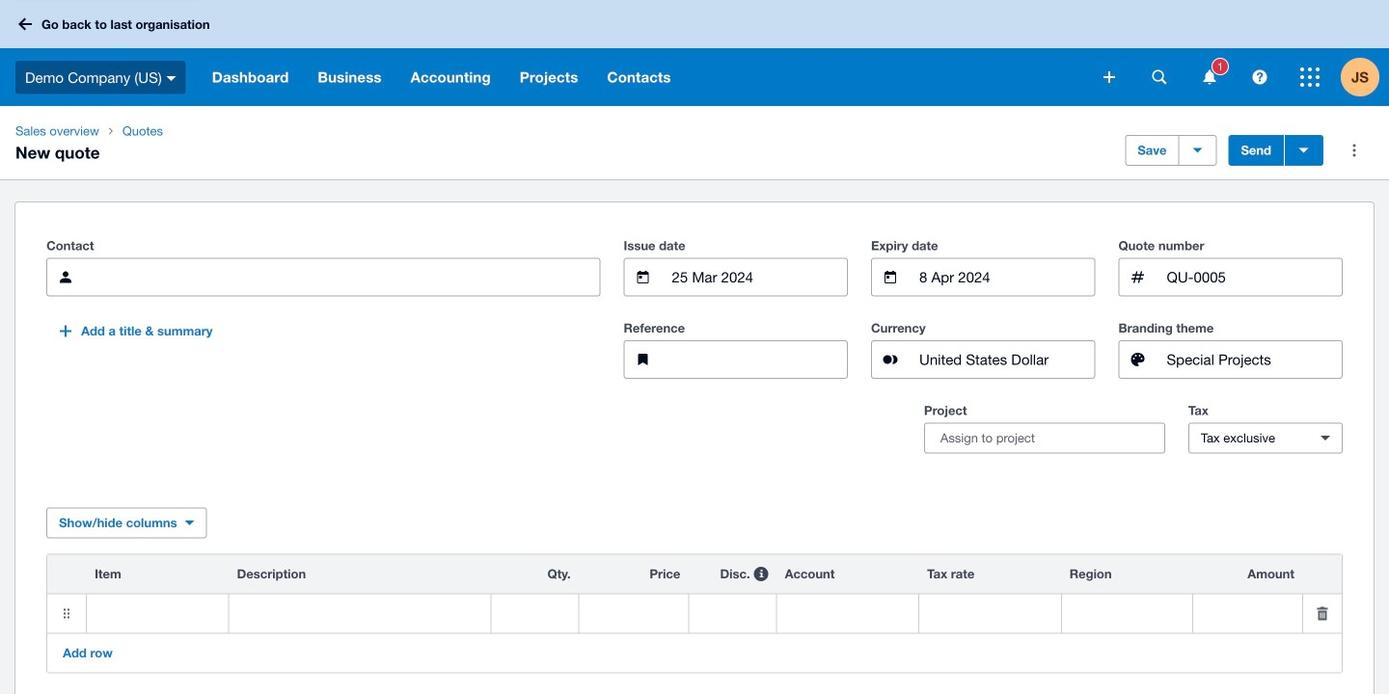 Task type: locate. For each thing, give the bounding box(es) containing it.
0 horizontal spatial svg image
[[1204, 70, 1217, 84]]

None text field
[[670, 342, 847, 378], [229, 595, 491, 634], [670, 342, 847, 378], [229, 595, 491, 634]]

svg image
[[1301, 68, 1320, 87], [1204, 70, 1217, 84], [1253, 70, 1268, 84]]

drag handle image
[[47, 595, 86, 634]]

None text field
[[1165, 259, 1342, 296]]

overflow menu image
[[1336, 131, 1374, 170]]

banner
[[0, 0, 1390, 106]]

svg image
[[18, 18, 32, 30], [1153, 70, 1167, 84], [1104, 71, 1116, 83], [167, 76, 176, 81]]

None field
[[93, 259, 600, 296], [670, 259, 847, 296], [918, 259, 1095, 296], [1165, 342, 1342, 378], [87, 595, 228, 634], [492, 595, 579, 634], [580, 595, 688, 634], [689, 595, 777, 634], [778, 595, 919, 634], [920, 595, 1061, 634], [1062, 595, 1193, 634], [1194, 595, 1303, 634], [93, 259, 600, 296], [670, 259, 847, 296], [918, 259, 1095, 296], [1165, 342, 1342, 378], [87, 595, 228, 634], [492, 595, 579, 634], [580, 595, 688, 634], [689, 595, 777, 634], [778, 595, 919, 634], [920, 595, 1061, 634], [1062, 595, 1193, 634], [1194, 595, 1303, 634]]



Task type: describe. For each thing, give the bounding box(es) containing it.
1 horizontal spatial svg image
[[1253, 70, 1268, 84]]

2 horizontal spatial svg image
[[1301, 68, 1320, 87]]

remove row image
[[1304, 595, 1342, 634]]

line items element
[[46, 554, 1343, 674]]



Task type: vqa. For each thing, say whether or not it's contained in the screenshot.
you
no



